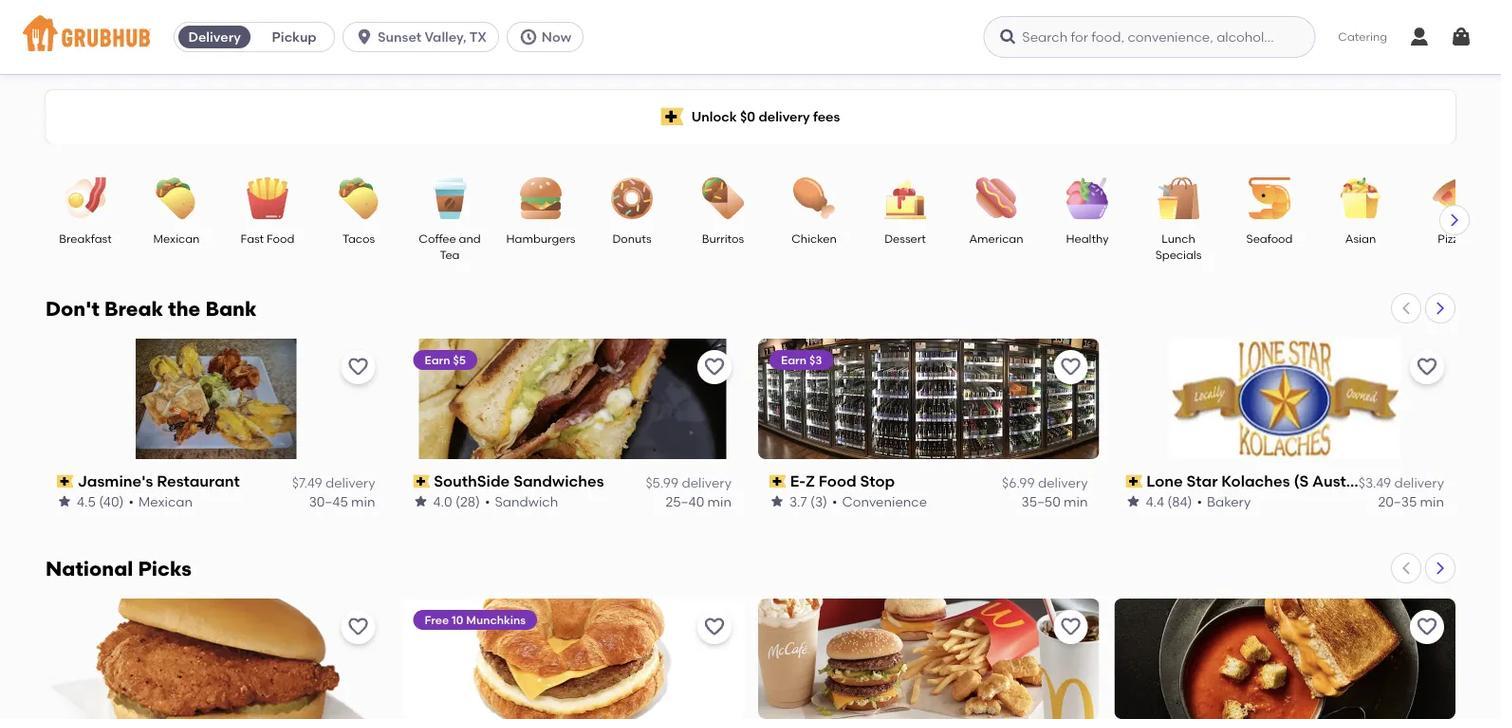 Task type: locate. For each thing, give the bounding box(es) containing it.
min right 20–35
[[1420, 493, 1444, 510]]

panera bread logo image
[[1114, 599, 1456, 719]]

bank
[[205, 297, 257, 321]]

• for star
[[1197, 493, 1202, 510]]

2 min from the left
[[707, 493, 732, 510]]

$6.99 delivery
[[1002, 474, 1088, 490]]

3 star icon image from the left
[[769, 494, 785, 509]]

caret right icon image up pizza
[[1447, 213, 1462, 228]]

1 • from the left
[[129, 493, 134, 510]]

lunch specials image
[[1145, 177, 1212, 219]]

• mexican
[[129, 493, 193, 510]]

delivery up 30–45 min
[[325, 474, 375, 490]]

caret left icon image
[[1399, 301, 1414, 316], [1399, 561, 1414, 576]]

restaurant
[[157, 472, 240, 491]]

1 star icon image from the left
[[57, 494, 72, 509]]

hamburgers image
[[508, 177, 574, 219]]

and
[[459, 232, 481, 245]]

earn
[[425, 353, 450, 367], [781, 353, 807, 367]]

tea
[[440, 248, 460, 262]]

save this restaurant image for jasmine's restaurant logo
[[347, 356, 370, 379]]

sunset valley, tx button
[[343, 22, 506, 52]]

10
[[452, 613, 463, 627]]

0 horizontal spatial food
[[267, 232, 295, 245]]

subscription pass image for lone star kolaches (s austin)
[[1126, 475, 1143, 488]]

0 horizontal spatial save this restaurant image
[[703, 356, 726, 379]]

subscription pass image for jasmine's restaurant
[[57, 475, 74, 488]]

min right 25–40
[[707, 493, 732, 510]]

unlock $0 delivery fees
[[691, 109, 840, 125]]

1 min from the left
[[351, 493, 375, 510]]

1 horizontal spatial subscription pass image
[[769, 475, 786, 488]]

• right (84)
[[1197, 493, 1202, 510]]

1 horizontal spatial save this restaurant image
[[1416, 356, 1438, 379]]

fast
[[241, 232, 264, 245]]

1 vertical spatial food
[[819, 472, 856, 491]]

pizza image
[[1418, 177, 1485, 219]]

25–40
[[666, 493, 704, 510]]

1 vertical spatial caret right icon image
[[1433, 301, 1448, 316]]

caret left icon image for national picks
[[1399, 561, 1414, 576]]

•
[[129, 493, 134, 510], [485, 493, 490, 510], [832, 493, 837, 510], [1197, 493, 1202, 510]]

star icon image left 3.7 at the right bottom of the page
[[769, 494, 785, 509]]

save this restaurant button
[[341, 350, 375, 384], [697, 350, 732, 384], [1054, 350, 1088, 384], [1410, 350, 1444, 384], [341, 610, 375, 644], [697, 610, 732, 644], [1054, 610, 1088, 644], [1410, 610, 1444, 644]]

fees
[[813, 109, 840, 125]]

main navigation navigation
[[0, 0, 1501, 74]]

mexican down jasmine's restaurant
[[139, 493, 193, 510]]

1 subscription pass image from the left
[[57, 475, 74, 488]]

4 • from the left
[[1197, 493, 1202, 510]]

mcdonald's logo image
[[758, 599, 1099, 719]]

2 subscription pass image from the left
[[1126, 475, 1143, 488]]

seafood image
[[1236, 177, 1303, 219]]

caret right icon image for national picks
[[1433, 561, 1448, 576]]

1 horizontal spatial earn
[[781, 353, 807, 367]]

0 vertical spatial food
[[267, 232, 295, 245]]

$3.49
[[1358, 474, 1391, 490]]

catering button
[[1325, 15, 1400, 59]]

star icon image
[[57, 494, 72, 509], [413, 494, 428, 509], [769, 494, 785, 509], [1126, 494, 1141, 509]]

delivery button
[[175, 22, 254, 52]]

2 • from the left
[[485, 493, 490, 510]]

(3)
[[810, 493, 827, 510]]

2 vertical spatial caret right icon image
[[1433, 561, 1448, 576]]

coffee and tea image
[[417, 177, 483, 219]]

catering
[[1338, 30, 1387, 43]]

save this restaurant image
[[347, 356, 370, 379], [1059, 356, 1082, 379], [347, 616, 370, 638], [703, 616, 726, 638], [1059, 616, 1082, 638], [1416, 616, 1438, 638]]

star icon image left 4.0
[[413, 494, 428, 509]]

2 earn from the left
[[781, 353, 807, 367]]

(84)
[[1167, 493, 1192, 510]]

earn left $5
[[425, 353, 450, 367]]

delivery for lone star kolaches (s austin)
[[1394, 474, 1444, 490]]

tacos image
[[325, 177, 392, 219]]

0 horizontal spatial subscription pass image
[[57, 475, 74, 488]]

1 save this restaurant image from the left
[[703, 356, 726, 379]]

20–35 min
[[1378, 493, 1444, 510]]

lone star kolaches (s austin)
[[1146, 472, 1365, 491]]

mexican down mexican image
[[153, 232, 200, 245]]

star icon image for southside sandwiches
[[413, 494, 428, 509]]

food right z
[[819, 472, 856, 491]]

earn $5
[[425, 353, 466, 367]]

subscription pass image left jasmine's at the bottom left of the page
[[57, 475, 74, 488]]

0 horizontal spatial earn
[[425, 353, 450, 367]]

• convenience
[[832, 493, 927, 510]]

0 horizontal spatial subscription pass image
[[413, 475, 430, 488]]

20–35
[[1378, 493, 1417, 510]]

lone star kolaches (s austin) logo image
[[1170, 339, 1400, 459]]

$7.49 delivery
[[292, 474, 375, 490]]

caret right icon image down 20–35 min
[[1433, 561, 1448, 576]]

subscription pass image left southside
[[413, 475, 430, 488]]

1 caret left icon image from the top
[[1399, 301, 1414, 316]]

2 caret left icon image from the top
[[1399, 561, 1414, 576]]

0 vertical spatial caret left icon image
[[1399, 301, 1414, 316]]

• right (28)
[[485, 493, 490, 510]]

breakfast image
[[52, 177, 119, 219]]

delivery for jasmine's restaurant
[[325, 474, 375, 490]]

star icon image left the 4.4
[[1126, 494, 1141, 509]]

2 subscription pass image from the left
[[769, 475, 786, 488]]

specials
[[1155, 248, 1202, 262]]

4 min from the left
[[1420, 493, 1444, 510]]

star icon image for jasmine's restaurant
[[57, 494, 72, 509]]

3.7 (3)
[[789, 493, 827, 510]]

subscription pass image for e-z food stop
[[769, 475, 786, 488]]

delivery up 35–50 min
[[1038, 474, 1088, 490]]

e-
[[790, 472, 806, 491]]

save this restaurant image
[[703, 356, 726, 379], [1416, 356, 1438, 379]]

healthy image
[[1054, 177, 1121, 219]]

asian image
[[1327, 177, 1394, 219]]

1 subscription pass image from the left
[[413, 475, 430, 488]]

healthy
[[1066, 232, 1109, 245]]

lunch specials
[[1155, 232, 1202, 262]]

svg image
[[1408, 26, 1431, 48], [355, 28, 374, 46], [519, 28, 538, 46], [998, 28, 1017, 46]]

• for sandwiches
[[485, 493, 490, 510]]

convenience
[[842, 493, 927, 510]]

3 min from the left
[[1064, 493, 1088, 510]]

subscription pass image
[[413, 475, 430, 488], [769, 475, 786, 488]]

min for e-z food stop
[[1064, 493, 1088, 510]]

food right fast on the top of page
[[267, 232, 295, 245]]

min right 35–50
[[1064, 493, 1088, 510]]

e-z food stop logo image
[[758, 339, 1099, 459]]

4 star icon image from the left
[[1126, 494, 1141, 509]]

4.0 (28)
[[433, 493, 480, 510]]

30–45 min
[[309, 493, 375, 510]]

caret right icon image for don't break the bank
[[1433, 301, 1448, 316]]

svg image
[[1450, 26, 1473, 48]]

• right (3)
[[832, 493, 837, 510]]

• for z
[[832, 493, 837, 510]]

delivery up 20–35 min
[[1394, 474, 1444, 490]]

national picks
[[46, 557, 192, 581]]

1 earn from the left
[[425, 353, 450, 367]]

star icon image left 4.5
[[57, 494, 72, 509]]

subscription pass image
[[57, 475, 74, 488], [1126, 475, 1143, 488]]

fast food
[[241, 232, 295, 245]]

don't
[[46, 297, 99, 321]]

earn left $3
[[781, 353, 807, 367]]

caret right icon image
[[1447, 213, 1462, 228], [1433, 301, 1448, 316], [1433, 561, 1448, 576]]

food
[[267, 232, 295, 245], [819, 472, 856, 491]]

1 horizontal spatial food
[[819, 472, 856, 491]]

svg image inside the sunset valley, tx button
[[355, 28, 374, 46]]

delivery up 25–40 min
[[682, 474, 732, 490]]

caret right icon image down pizza
[[1433, 301, 1448, 316]]

picks
[[138, 557, 192, 581]]

subscription pass image left the lone
[[1126, 475, 1143, 488]]

pickup button
[[254, 22, 334, 52]]

min
[[351, 493, 375, 510], [707, 493, 732, 510], [1064, 493, 1088, 510], [1420, 493, 1444, 510]]

1 horizontal spatial subscription pass image
[[1126, 475, 1143, 488]]

star icon image for e-z food stop
[[769, 494, 785, 509]]

national
[[46, 557, 133, 581]]

subscription pass image left e-
[[769, 475, 786, 488]]

mexican
[[153, 232, 200, 245], [139, 493, 193, 510]]

delivery for e-z food stop
[[1038, 474, 1088, 490]]

min for jasmine's restaurant
[[351, 493, 375, 510]]

• right (40)
[[129, 493, 134, 510]]

4.4
[[1146, 493, 1164, 510]]

tx
[[469, 29, 487, 45]]

0 vertical spatial caret right icon image
[[1447, 213, 1462, 228]]

2 star icon image from the left
[[413, 494, 428, 509]]

min for lone star kolaches (s austin)
[[1420, 493, 1444, 510]]

(s
[[1294, 472, 1309, 491]]

min right the 30–45
[[351, 493, 375, 510]]

1 vertical spatial caret left icon image
[[1399, 561, 1414, 576]]

3 • from the left
[[832, 493, 837, 510]]

the
[[168, 297, 200, 321]]

chicken
[[792, 232, 837, 245]]



Task type: describe. For each thing, give the bounding box(es) containing it.
sandwiches
[[513, 472, 604, 491]]

now
[[542, 29, 571, 45]]

grubhub plus flag logo image
[[661, 108, 684, 126]]

chicken image
[[781, 177, 847, 219]]

2 save this restaurant image from the left
[[1416, 356, 1438, 379]]

jasmine's
[[78, 472, 153, 491]]

seafood
[[1246, 232, 1293, 245]]

southside sandwiches
[[434, 472, 604, 491]]

free 10 munchkins
[[425, 613, 526, 627]]

mexican image
[[143, 177, 210, 219]]

$5
[[453, 353, 466, 367]]

3.7
[[789, 493, 807, 510]]

coffee and tea
[[419, 232, 481, 262]]

delivery right the "$0"
[[759, 109, 810, 125]]

dunkin' logo image
[[402, 599, 743, 719]]

Search for food, convenience, alcohol... search field
[[983, 16, 1315, 58]]

hamburgers
[[506, 232, 575, 245]]

breakfast
[[59, 232, 112, 245]]

dessert image
[[872, 177, 938, 219]]

lunch
[[1162, 232, 1195, 245]]

unlock
[[691, 109, 737, 125]]

• for restaurant
[[129, 493, 134, 510]]

donuts
[[612, 232, 651, 245]]

save this restaurant image for mcdonald's logo
[[1059, 616, 1082, 638]]

american image
[[963, 177, 1029, 219]]

munchkins
[[466, 613, 526, 627]]

e-z food stop
[[790, 472, 895, 491]]

• sandwich
[[485, 493, 558, 510]]

delivery for southside sandwiches
[[682, 474, 732, 490]]

4.4 (84)
[[1146, 493, 1192, 510]]

southside sandwiches logo image
[[419, 339, 726, 459]]

25–40 min
[[666, 493, 732, 510]]

save this restaurant image for chick-fil-a logo
[[347, 616, 370, 638]]

• bakery
[[1197, 493, 1251, 510]]

stop
[[860, 472, 895, 491]]

dessert
[[885, 232, 926, 245]]

now button
[[506, 22, 591, 52]]

asian
[[1345, 232, 1376, 245]]

svg image inside the now button
[[519, 28, 538, 46]]

$3.49 delivery
[[1358, 474, 1444, 490]]

35–50 min
[[1021, 493, 1088, 510]]

sandwich
[[495, 493, 558, 510]]

4.5
[[77, 493, 96, 510]]

burritos image
[[690, 177, 756, 219]]

donuts image
[[599, 177, 665, 219]]

(40)
[[99, 493, 124, 510]]

pickup
[[272, 29, 317, 45]]

coffee
[[419, 232, 456, 245]]

0 vertical spatial mexican
[[153, 232, 200, 245]]

break
[[104, 297, 163, 321]]

earn for southside
[[425, 353, 450, 367]]

$7.49
[[292, 474, 322, 490]]

min for southside sandwiches
[[707, 493, 732, 510]]

sunset
[[378, 29, 421, 45]]

star
[[1187, 472, 1218, 491]]

fast food image
[[234, 177, 301, 219]]

valley,
[[425, 29, 466, 45]]

kolaches
[[1221, 472, 1290, 491]]

burritos
[[702, 232, 744, 245]]

subscription pass image for southside sandwiches
[[413, 475, 430, 488]]

don't break the bank
[[46, 297, 257, 321]]

star icon image for lone star kolaches (s austin)
[[1126, 494, 1141, 509]]

earn $3
[[781, 353, 822, 367]]

earn for e-
[[781, 353, 807, 367]]

4.5 (40)
[[77, 493, 124, 510]]

pizza
[[1438, 232, 1466, 245]]

$0
[[740, 109, 755, 125]]

southside
[[434, 472, 510, 491]]

caret left icon image for don't break the bank
[[1399, 301, 1414, 316]]

(28)
[[455, 493, 480, 510]]

american
[[969, 232, 1023, 245]]

austin)
[[1312, 472, 1365, 491]]

4.0
[[433, 493, 452, 510]]

z
[[805, 472, 815, 491]]

sunset valley, tx
[[378, 29, 487, 45]]

$5.99
[[646, 474, 679, 490]]

jasmine's restaurant logo image
[[136, 339, 297, 459]]

chick-fil-a logo image
[[46, 599, 387, 719]]

35–50
[[1021, 493, 1061, 510]]

jasmine's restaurant
[[78, 472, 240, 491]]

tacos
[[342, 232, 375, 245]]

$6.99
[[1002, 474, 1035, 490]]

save this restaurant image for panera bread logo
[[1416, 616, 1438, 638]]

$5.99 delivery
[[646, 474, 732, 490]]

1 vertical spatial mexican
[[139, 493, 193, 510]]

$3
[[809, 353, 822, 367]]

lone
[[1146, 472, 1183, 491]]

30–45
[[309, 493, 348, 510]]

bakery
[[1207, 493, 1251, 510]]

free
[[425, 613, 449, 627]]



Task type: vqa. For each thing, say whether or not it's contained in the screenshot.
PRIME STEAKHOUSE CUTS
no



